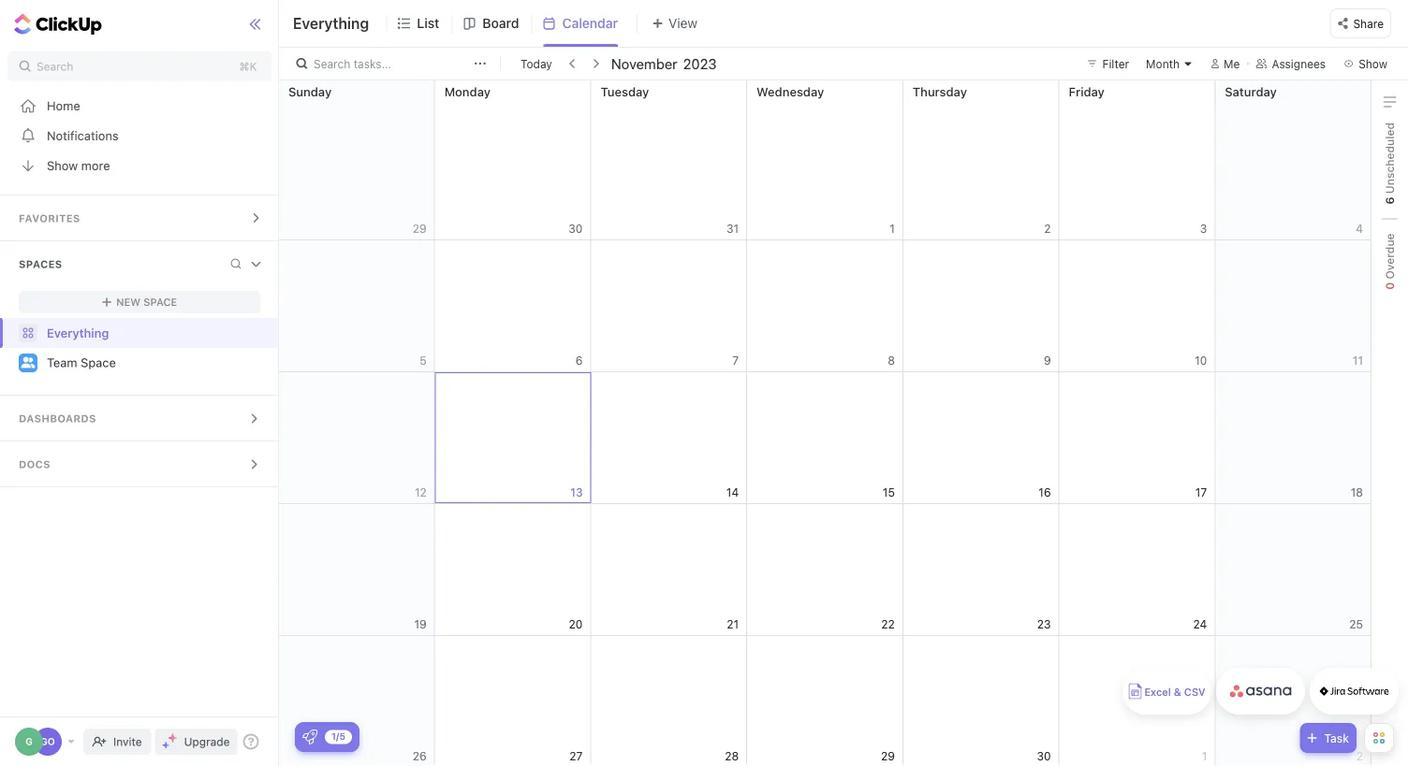 Task type: describe. For each thing, give the bounding box(es) containing it.
4
[[1356, 222, 1363, 235]]

row containing 26
[[279, 637, 1372, 767]]

notifications
[[47, 129, 119, 143]]

more
[[81, 159, 110, 173]]

0 horizontal spatial 29
[[413, 222, 427, 235]]

view
[[668, 15, 698, 31]]

monday
[[444, 84, 491, 98]]

saturday
[[1225, 84, 1277, 98]]

dashboards
[[19, 413, 96, 425]]

row containing 19
[[279, 505, 1372, 637]]

month
[[1146, 57, 1180, 70]]

10
[[1195, 354, 1207, 367]]

grid containing sunday
[[278, 81, 1372, 767]]

search tasks...
[[314, 57, 392, 70]]

calendar
[[562, 15, 618, 31]]

new space
[[116, 296, 177, 309]]

filter
[[1103, 57, 1129, 70]]

team space link
[[47, 348, 263, 378]]

onboarding checklist button image
[[302, 730, 317, 745]]

excel & csv link
[[1123, 669, 1212, 715]]

csv
[[1184, 687, 1206, 699]]

1 vertical spatial 2
[[1356, 750, 1363, 764]]

team space
[[47, 356, 116, 370]]

home
[[47, 99, 80, 113]]

1/5
[[331, 732, 345, 742]]

list link
[[417, 0, 447, 47]]

user group image
[[21, 357, 35, 368]]

home link
[[0, 91, 279, 121]]

me button
[[1203, 52, 1248, 75]]

share button
[[1330, 8, 1391, 38]]

docs
[[19, 459, 50, 471]]

month button
[[1141, 52, 1200, 75]]

21
[[727, 618, 739, 632]]

sidebar navigation
[[0, 0, 283, 767]]

row containing 12
[[279, 373, 1372, 505]]

1 vertical spatial 29
[[881, 750, 895, 764]]

19
[[414, 618, 427, 632]]

onboarding checklist button element
[[302, 730, 317, 745]]

row containing 5
[[279, 241, 1372, 373]]

today
[[521, 57, 552, 70]]

friday
[[1069, 84, 1105, 98]]

12
[[415, 486, 427, 500]]

excel & csv
[[1145, 687, 1206, 699]]

calendar link
[[562, 0, 625, 47]]

everything inside everything link
[[47, 326, 109, 340]]

17
[[1196, 486, 1207, 500]]

27
[[570, 750, 583, 764]]

me
[[1224, 57, 1240, 70]]

Search tasks... text field
[[314, 51, 469, 77]]

31
[[727, 222, 739, 235]]

18
[[1351, 486, 1363, 500]]

filter button
[[1080, 52, 1137, 75]]

5
[[420, 354, 427, 367]]

favorites button
[[0, 196, 279, 241]]

team
[[47, 356, 77, 370]]

14
[[726, 486, 739, 500]]

overdue
[[1383, 234, 1396, 283]]

20
[[569, 618, 583, 632]]

16
[[1039, 486, 1051, 500]]

invite
[[113, 736, 142, 749]]

list
[[417, 15, 439, 31]]

favorites
[[19, 213, 80, 225]]

show button
[[1338, 52, 1393, 75]]

unscheduled
[[1383, 123, 1396, 197]]

1 horizontal spatial 1
[[1202, 750, 1207, 764]]

november 2023
[[611, 55, 717, 72]]

tasks...
[[354, 57, 392, 70]]



Task type: vqa. For each thing, say whether or not it's contained in the screenshot.


Task type: locate. For each thing, give the bounding box(es) containing it.
upgrade link
[[155, 729, 237, 756]]

wednesday
[[757, 84, 824, 98]]

0 horizontal spatial 2
[[1044, 222, 1051, 235]]

0 vertical spatial 1
[[890, 222, 895, 235]]

30
[[569, 222, 583, 235], [1037, 750, 1051, 764]]

0 horizontal spatial search
[[37, 60, 73, 73]]

1 horizontal spatial 6
[[1383, 197, 1396, 205]]

board
[[482, 15, 519, 31]]

notifications link
[[0, 121, 279, 151]]

assignees button
[[1248, 52, 1334, 75]]

7
[[732, 354, 739, 367]]

search inside sidebar navigation
[[37, 60, 73, 73]]

space
[[143, 296, 177, 309], [81, 356, 116, 370]]

24
[[1193, 618, 1207, 632]]

0 horizontal spatial 6
[[576, 354, 583, 367]]

row
[[279, 81, 1372, 241], [279, 241, 1372, 373], [279, 373, 1372, 505], [279, 505, 1372, 637], [279, 637, 1372, 767]]

0 horizontal spatial space
[[81, 356, 116, 370]]

thursday
[[913, 84, 967, 98]]

assignees
[[1272, 57, 1326, 70]]

sparkle svg 2 image
[[163, 742, 170, 750]]

1 horizontal spatial everything
[[293, 14, 369, 32]]

6
[[1383, 197, 1396, 205], [576, 354, 583, 367]]

1 vertical spatial 6
[[576, 354, 583, 367]]

everything up "team space"
[[47, 326, 109, 340]]

1 row from the top
[[279, 81, 1372, 241]]

0 vertical spatial show
[[1359, 57, 1388, 70]]

1 vertical spatial show
[[47, 159, 78, 173]]

8
[[888, 354, 895, 367]]

0 vertical spatial 2
[[1044, 222, 1051, 235]]

2
[[1044, 222, 1051, 235], [1356, 750, 1363, 764]]

search for search tasks...
[[314, 57, 350, 70]]

spaces
[[19, 258, 62, 271]]

excel
[[1145, 687, 1171, 699]]

everything link
[[0, 318, 279, 348]]

g
[[25, 737, 33, 748]]

search up home
[[37, 60, 73, 73]]

g go
[[25, 737, 55, 748]]

show inside sidebar navigation
[[47, 159, 78, 173]]

show inside "dropdown button"
[[1359, 57, 1388, 70]]

11
[[1353, 354, 1363, 367]]

22
[[881, 618, 895, 632]]

1 vertical spatial everything
[[47, 326, 109, 340]]

show left 'more'
[[47, 159, 78, 173]]

board link
[[482, 0, 527, 47]]

15
[[883, 486, 895, 500]]

0 horizontal spatial 30
[[569, 222, 583, 235]]

28
[[725, 750, 739, 764]]

task
[[1324, 732, 1349, 745]]

1 horizontal spatial 2
[[1356, 750, 1363, 764]]

everything
[[293, 14, 369, 32], [47, 326, 109, 340]]

5 row from the top
[[279, 637, 1372, 767]]

today button
[[517, 54, 556, 73]]

9
[[1044, 354, 1051, 367]]

show down share
[[1359, 57, 1388, 70]]

3 row from the top
[[279, 373, 1372, 505]]

0 horizontal spatial everything
[[47, 326, 109, 340]]

sparkle svg 1 image
[[168, 734, 178, 743]]

0
[[1383, 283, 1396, 290]]

show for show more
[[47, 159, 78, 173]]

1 horizontal spatial 29
[[881, 750, 895, 764]]

0 vertical spatial space
[[143, 296, 177, 309]]

search up sunday
[[314, 57, 350, 70]]

go
[[40, 737, 55, 748]]

1 vertical spatial 30
[[1037, 750, 1051, 764]]

3
[[1200, 222, 1207, 235]]

0 horizontal spatial show
[[47, 159, 78, 173]]

space right new
[[143, 296, 177, 309]]

4 row from the top
[[279, 505, 1372, 637]]

2 row from the top
[[279, 241, 1372, 373]]

space right team
[[81, 356, 116, 370]]

1
[[890, 222, 895, 235], [1202, 750, 1207, 764]]

space for new space
[[143, 296, 177, 309]]

tuesday
[[601, 84, 649, 98]]

share
[[1353, 17, 1384, 30]]

space for team space
[[81, 356, 116, 370]]

0 horizontal spatial 1
[[890, 222, 895, 235]]

search
[[314, 57, 350, 70], [37, 60, 73, 73]]

new
[[116, 296, 141, 309]]

row containing 29
[[279, 81, 1372, 241]]

25
[[1350, 618, 1363, 632]]

grid
[[278, 81, 1372, 767]]

1 horizontal spatial show
[[1359, 57, 1388, 70]]

0 vertical spatial 6
[[1383, 197, 1396, 205]]

view button
[[637, 12, 703, 35]]

0 vertical spatial 30
[[569, 222, 583, 235]]

23
[[1037, 618, 1051, 632]]

&
[[1174, 687, 1181, 699]]

⌘k
[[239, 60, 257, 73]]

1 horizontal spatial 30
[[1037, 750, 1051, 764]]

search for search
[[37, 60, 73, 73]]

show more
[[47, 159, 110, 173]]

0 vertical spatial everything
[[293, 14, 369, 32]]

1 vertical spatial space
[[81, 356, 116, 370]]

1 horizontal spatial search
[[314, 57, 350, 70]]

sunday
[[288, 84, 332, 98]]

november
[[611, 55, 677, 72]]

13
[[571, 486, 583, 500]]

1 horizontal spatial space
[[143, 296, 177, 309]]

29
[[413, 222, 427, 235], [881, 750, 895, 764]]

show
[[1359, 57, 1388, 70], [47, 159, 78, 173]]

everything up search tasks...
[[293, 14, 369, 32]]

26
[[413, 750, 427, 764]]

2023
[[683, 55, 717, 72]]

1 vertical spatial 1
[[1202, 750, 1207, 764]]

0 vertical spatial 29
[[413, 222, 427, 235]]

show for show
[[1359, 57, 1388, 70]]

upgrade
[[184, 736, 230, 749]]



